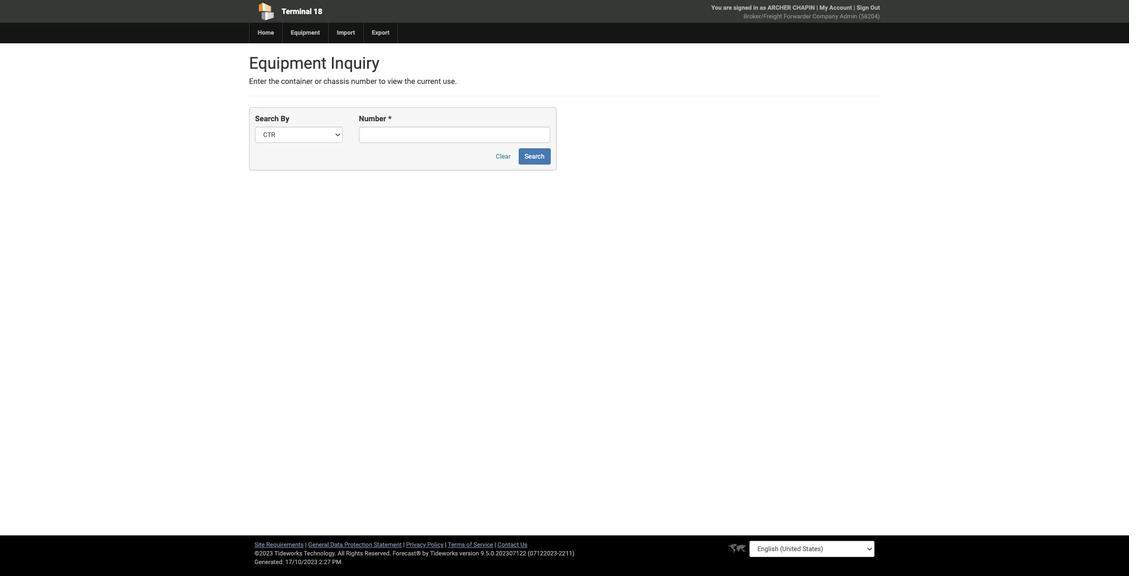 Task type: locate. For each thing, give the bounding box(es) containing it.
forwarder
[[784, 13, 811, 20]]

of
[[467, 542, 472, 549]]

requirements
[[266, 542, 304, 549]]

1 horizontal spatial the
[[405, 77, 415, 86]]

the
[[269, 77, 279, 86], [405, 77, 415, 86]]

chassis
[[324, 77, 349, 86]]

17/10/2023
[[285, 559, 318, 566]]

equipment down terminal 18 at the left of page
[[291, 29, 320, 36]]

search inside button
[[525, 153, 545, 161]]

search left the by
[[255, 115, 279, 123]]

us
[[521, 542, 528, 549]]

| up 9.5.0.202307122
[[495, 542, 496, 549]]

1 vertical spatial equipment
[[249, 54, 327, 73]]

by
[[423, 550, 429, 558]]

site requirements link
[[255, 542, 304, 549]]

search for search by
[[255, 115, 279, 123]]

| left my at top
[[817, 4, 818, 11]]

0 horizontal spatial the
[[269, 77, 279, 86]]

equipment link
[[282, 23, 328, 43]]

equipment for equipment inquiry enter the container or chassis number to view the current use.
[[249, 54, 327, 73]]

1 vertical spatial search
[[525, 153, 545, 161]]

terms of service link
[[448, 542, 493, 549]]

clear
[[496, 153, 511, 161]]

equipment
[[291, 29, 320, 36], [249, 54, 327, 73]]

Number * text field
[[359, 127, 551, 143]]

0 vertical spatial search
[[255, 115, 279, 123]]

you
[[712, 4, 722, 11]]

privacy
[[406, 542, 426, 549]]

| up tideworks
[[445, 542, 447, 549]]

search by
[[255, 115, 289, 123]]

archer
[[768, 4, 791, 11]]

all
[[338, 550, 345, 558]]

search button
[[519, 149, 551, 165]]

terminal 18 link
[[249, 0, 503, 23]]

the right the view
[[405, 77, 415, 86]]

my account link
[[820, 4, 852, 11]]

0 vertical spatial equipment
[[291, 29, 320, 36]]

equipment up container
[[249, 54, 327, 73]]

number
[[359, 115, 386, 123]]

general
[[308, 542, 329, 549]]

equipment inside equipment inquiry enter the container or chassis number to view the current use.
[[249, 54, 327, 73]]

export
[[372, 29, 390, 36]]

contact us link
[[498, 542, 528, 549]]

by
[[281, 115, 289, 123]]

terminal 18
[[282, 7, 322, 16]]

0 horizontal spatial search
[[255, 115, 279, 123]]

2:27
[[319, 559, 331, 566]]

are
[[724, 4, 732, 11]]

sign
[[857, 4, 869, 11]]

rights
[[346, 550, 363, 558]]

terminal
[[282, 7, 312, 16]]

tideworks
[[430, 550, 458, 558]]

search
[[255, 115, 279, 123], [525, 153, 545, 161]]

the right enter
[[269, 77, 279, 86]]

pm
[[332, 559, 341, 566]]

container
[[281, 77, 313, 86]]

company
[[813, 13, 839, 20]]

service
[[474, 542, 493, 549]]

admin
[[840, 13, 858, 20]]

|
[[817, 4, 818, 11], [854, 4, 856, 11], [305, 542, 307, 549], [403, 542, 405, 549], [445, 542, 447, 549], [495, 542, 496, 549]]

18
[[314, 7, 322, 16]]

search right the clear button
[[525, 153, 545, 161]]

(58204)
[[859, 13, 880, 20]]

| left sign
[[854, 4, 856, 11]]

account
[[830, 4, 852, 11]]

import link
[[328, 23, 363, 43]]

1 horizontal spatial search
[[525, 153, 545, 161]]

current
[[417, 77, 441, 86]]

home
[[258, 29, 274, 36]]

site requirements | general data protection statement | privacy policy | terms of service | contact us ©2023 tideworks technology. all rights reserved. forecast® by tideworks version 9.5.0.202307122 (07122023-2211) generated: 17/10/2023 2:27 pm
[[255, 542, 575, 566]]



Task type: describe. For each thing, give the bounding box(es) containing it.
policy
[[427, 542, 444, 549]]

as
[[760, 4, 766, 11]]

search for search
[[525, 153, 545, 161]]

clear button
[[490, 149, 517, 165]]

you are signed in as archer chapin | my account | sign out broker/freight forwarder company admin (58204)
[[712, 4, 880, 20]]

number *
[[359, 115, 392, 123]]

signed
[[734, 4, 752, 11]]

import
[[337, 29, 355, 36]]

broker/freight
[[744, 13, 783, 20]]

1 the from the left
[[269, 77, 279, 86]]

to
[[379, 77, 386, 86]]

sign out link
[[857, 4, 880, 11]]

in
[[754, 4, 759, 11]]

statement
[[374, 542, 402, 549]]

export link
[[363, 23, 398, 43]]

general data protection statement link
[[308, 542, 402, 549]]

my
[[820, 4, 828, 11]]

generated:
[[255, 559, 284, 566]]

©2023 tideworks
[[255, 550, 303, 558]]

data
[[330, 542, 343, 549]]

equipment for equipment
[[291, 29, 320, 36]]

protection
[[345, 542, 372, 549]]

version
[[460, 550, 479, 558]]

privacy policy link
[[406, 542, 444, 549]]

site
[[255, 542, 265, 549]]

chapin
[[793, 4, 815, 11]]

9.5.0.202307122
[[481, 550, 527, 558]]

use.
[[443, 77, 457, 86]]

| up forecast®
[[403, 542, 405, 549]]

view
[[388, 77, 403, 86]]

2211)
[[559, 550, 575, 558]]

terms
[[448, 542, 465, 549]]

home link
[[249, 23, 282, 43]]

enter
[[249, 77, 267, 86]]

forecast®
[[393, 550, 421, 558]]

*
[[388, 115, 392, 123]]

reserved.
[[365, 550, 391, 558]]

number
[[351, 77, 377, 86]]

contact
[[498, 542, 519, 549]]

(07122023-
[[528, 550, 559, 558]]

out
[[871, 4, 880, 11]]

equipment inquiry enter the container or chassis number to view the current use.
[[249, 54, 457, 86]]

| left general
[[305, 542, 307, 549]]

or
[[315, 77, 322, 86]]

2 the from the left
[[405, 77, 415, 86]]

technology.
[[304, 550, 336, 558]]

inquiry
[[331, 54, 380, 73]]



Task type: vqa. For each thing, say whether or not it's contained in the screenshot.
Terminal 18
yes



